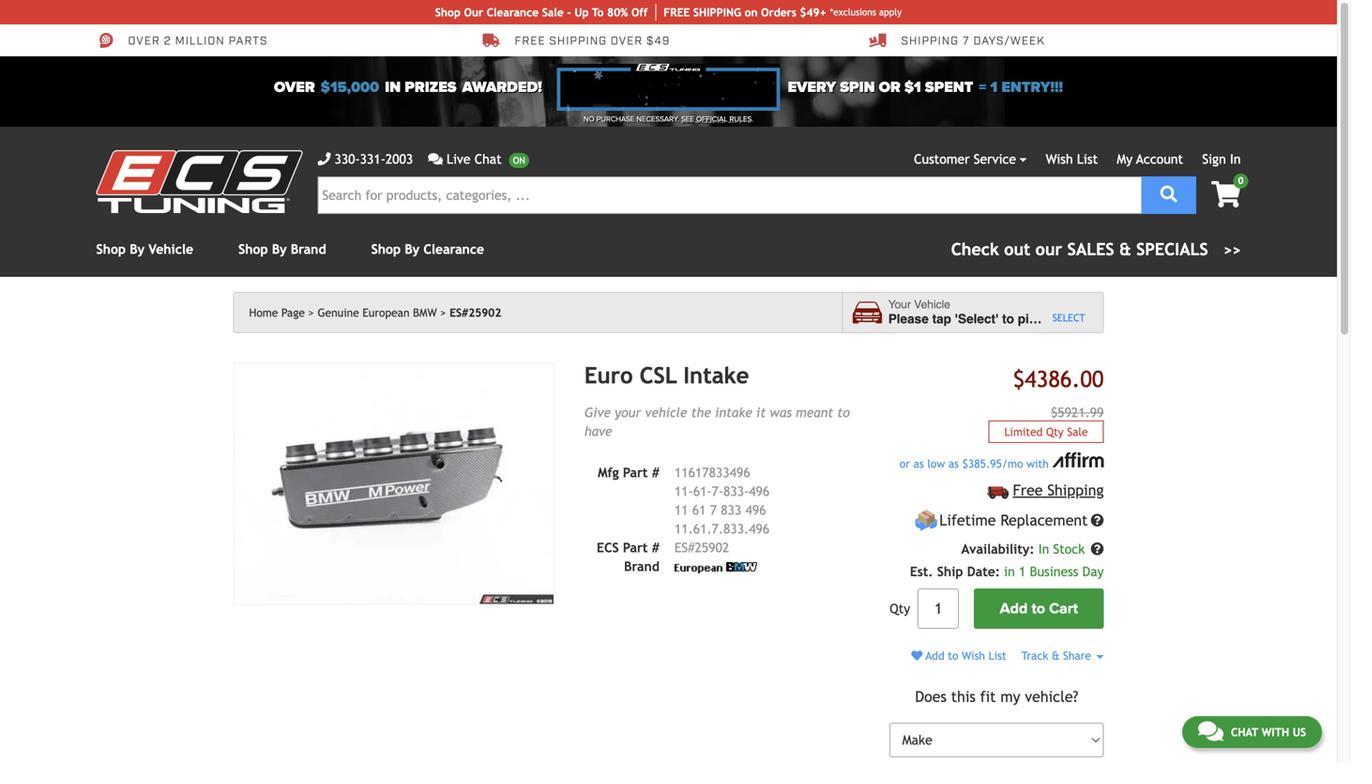 Task type: vqa. For each thing, say whether or not it's contained in the screenshot.
to in BUTTON
yes



Task type: describe. For each thing, give the bounding box(es) containing it.
see
[[682, 115, 694, 124]]

tap
[[933, 312, 952, 326]]

intake
[[715, 405, 753, 420]]

shop for shop by brand
[[238, 242, 268, 257]]

every
[[788, 78, 836, 96]]

lifetime replacement
[[940, 512, 1088, 529]]

customer service button
[[914, 149, 1027, 169]]

mfg part #
[[598, 465, 660, 480]]

brand for es# 25902 brand
[[624, 559, 660, 574]]

my
[[1117, 152, 1133, 167]]

free for free shipping
[[1013, 482, 1043, 499]]

ship
[[694, 6, 717, 19]]

2003
[[386, 152, 413, 167]]

no
[[584, 115, 595, 124]]

0 link
[[1197, 174, 1249, 209]]

shop by clearance
[[371, 242, 484, 257]]

date:
[[967, 564, 1000, 579]]

vehicle inside give your vehicle the intake it was meant to have
[[645, 405, 687, 420]]

on
[[745, 6, 758, 19]]

es#
[[675, 540, 695, 555]]

free ship ping on orders $49+ *exclusions apply
[[664, 6, 902, 19]]

free shipping over $49 link
[[483, 32, 670, 49]]

live
[[447, 152, 471, 167]]

over 2 million parts
[[128, 34, 268, 49]]

330-
[[335, 152, 360, 167]]

0
[[1239, 175, 1244, 186]]

the
[[691, 405, 711, 420]]

home page link
[[249, 306, 314, 319]]

11 61 7 833 496
[[675, 503, 766, 518]]

genuine european bmw image
[[675, 562, 757, 573]]

$5921.99
[[1051, 405, 1104, 420]]

over 2 million parts link
[[96, 32, 268, 49]]

shop our clearance sale - up to 80% off link
[[435, 4, 656, 21]]

& for track
[[1052, 649, 1060, 662]]

1 horizontal spatial wish
[[1046, 152, 1073, 167]]

lifetime
[[940, 512, 996, 529]]

-
[[567, 6, 571, 19]]

shop by brand link
[[238, 242, 326, 257]]

80%
[[607, 6, 628, 19]]

385.95
[[969, 457, 1002, 470]]

*exclusions
[[830, 7, 877, 17]]

part inside '11617833496 11-61-7-833-496 11 61 7 833 496 11.61.7.833.496 ecs part #'
[[623, 540, 648, 555]]

1 vertical spatial or
[[900, 457, 910, 470]]

0 vertical spatial vehicle
[[149, 242, 193, 257]]

business
[[1030, 564, 1079, 579]]

vehicle inside your vehicle please tap 'select' to pick a vehicle
[[914, 298, 951, 311]]

european
[[363, 306, 410, 319]]

was
[[770, 405, 792, 420]]

qty inside $5921.99 limited qty sale
[[1046, 425, 1064, 438]]

million
[[175, 34, 225, 49]]

est. ship date: in 1 business day
[[910, 564, 1104, 579]]

0 horizontal spatial wish
[[962, 649, 986, 662]]

to inside give your vehicle the intake it was meant to have
[[838, 405, 850, 420]]

shop by clearance link
[[371, 242, 484, 257]]

vehicle inside your vehicle please tap 'select' to pick a vehicle
[[1058, 312, 1101, 326]]

1 part from the top
[[623, 465, 648, 480]]

stock
[[1054, 542, 1085, 557]]

add for add to wish list
[[926, 649, 945, 662]]

track & share
[[1022, 649, 1095, 662]]

track & share button
[[1022, 649, 1104, 662]]

es#25902 - 11617833496 - euro csl intake - give your vehicle the intake it was meant to have - genuine european bmw - bmw image
[[233, 363, 555, 605]]

genuine european bmw link
[[318, 306, 446, 319]]

0 vertical spatial shipping
[[902, 34, 959, 49]]

1 vertical spatial list
[[989, 649, 1007, 662]]

official
[[696, 115, 728, 124]]

in for sign
[[1230, 152, 1241, 167]]

euro
[[585, 362, 633, 389]]

wish list
[[1046, 152, 1098, 167]]

clearance for by
[[424, 242, 484, 257]]

does
[[915, 688, 947, 706]]

track
[[1022, 649, 1049, 662]]

1 as from the left
[[914, 457, 924, 470]]

phone image
[[318, 153, 331, 166]]

to inside add to cart button
[[1032, 600, 1046, 618]]

add to cart button
[[974, 589, 1104, 629]]

cart
[[1049, 600, 1078, 618]]

7-
[[712, 484, 724, 499]]

by for vehicle
[[130, 242, 145, 257]]

0 vertical spatial 1
[[991, 78, 998, 96]]

brand for shop by brand
[[291, 242, 326, 257]]

intake
[[684, 362, 749, 389]]

61-
[[693, 484, 712, 499]]

my account link
[[1117, 152, 1184, 167]]

free shipping
[[1013, 482, 1104, 499]]

in for availability:
[[1039, 542, 1050, 557]]

up
[[575, 6, 589, 19]]

spin
[[840, 78, 875, 96]]

$15,000
[[321, 78, 379, 96]]

service
[[974, 152, 1016, 167]]

orders
[[761, 6, 797, 19]]

shop for shop by clearance
[[371, 242, 401, 257]]

shipping
[[549, 34, 607, 49]]

0 vertical spatial or
[[879, 78, 901, 96]]

add to wish list link
[[912, 649, 1007, 662]]

sale for $5921.99
[[1067, 425, 1088, 438]]

my
[[1001, 688, 1021, 706]]

sale for shop
[[542, 6, 564, 19]]

select link
[[1053, 311, 1086, 326]]

pick
[[1018, 312, 1044, 326]]

no purchase necessary. see official rules .
[[584, 115, 754, 124]]

.
[[752, 115, 754, 124]]

/mo
[[1002, 457, 1024, 470]]

a
[[1047, 312, 1054, 326]]

free shipping over $49
[[515, 34, 670, 49]]

your
[[889, 298, 911, 311]]

330-331-2003 link
[[318, 149, 413, 169]]

availability:
[[962, 542, 1035, 557]]

replacement
[[1001, 512, 1088, 529]]

4386.00
[[1025, 366, 1104, 392]]

my account
[[1117, 152, 1184, 167]]



Task type: locate. For each thing, give the bounding box(es) containing it.
0 horizontal spatial as
[[914, 457, 924, 470]]

off
[[632, 6, 648, 19]]

entry!!!
[[1002, 78, 1063, 96]]

brand up page
[[291, 242, 326, 257]]

0 vertical spatial over
[[128, 34, 160, 49]]

by for clearance
[[405, 242, 420, 257]]

1 vertical spatial 1
[[1019, 564, 1026, 579]]

330-331-2003
[[335, 152, 413, 167]]

vehicle?
[[1025, 688, 1079, 706]]

please
[[889, 312, 929, 326]]

0 vertical spatial #
[[652, 465, 660, 480]]

add for add to cart
[[1000, 600, 1028, 618]]

0 vertical spatial free
[[515, 34, 546, 49]]

your vehicle please tap 'select' to pick a vehicle
[[889, 298, 1101, 326]]

1 down availability: in stock
[[1019, 564, 1026, 579]]

1 horizontal spatial vehicle
[[914, 298, 951, 311]]

sales & specials
[[1068, 239, 1209, 259]]

1 vertical spatial add
[[926, 649, 945, 662]]

0 vertical spatial part
[[623, 465, 648, 480]]

$1
[[905, 78, 921, 96]]

0 horizontal spatial sale
[[542, 6, 564, 19]]

2 # from the top
[[652, 540, 660, 555]]

# left es# at the bottom
[[652, 540, 660, 555]]

1 horizontal spatial sale
[[1067, 425, 1088, 438]]

qty
[[1046, 425, 1064, 438], [890, 601, 911, 616]]

add to wish list
[[923, 649, 1007, 662]]

in right "sign"
[[1230, 152, 1241, 167]]

free
[[664, 6, 690, 19]]

1 horizontal spatial as
[[949, 457, 959, 470]]

clearance up es#25902
[[424, 242, 484, 257]]

customer
[[914, 152, 970, 167]]

1 vertical spatial shipping
[[1048, 482, 1104, 499]]

euro csl intake
[[585, 362, 749, 389]]

this product is lifetime replacement eligible image
[[915, 509, 938, 532]]

1 horizontal spatial over
[[274, 78, 315, 96]]

1 vertical spatial clearance
[[424, 242, 484, 257]]

1 horizontal spatial free
[[1013, 482, 1043, 499]]

to left pick
[[1002, 312, 1015, 326]]

0 vertical spatial wish
[[1046, 152, 1073, 167]]

1 by from the left
[[130, 242, 145, 257]]

1 vertical spatial brand
[[624, 559, 660, 574]]

2 part from the top
[[623, 540, 648, 555]]

1 vertical spatial part
[[623, 540, 648, 555]]

0 vertical spatial qty
[[1046, 425, 1064, 438]]

1 horizontal spatial in
[[1230, 152, 1241, 167]]

0 vertical spatial brand
[[291, 242, 326, 257]]

vehicle up tap
[[914, 298, 951, 311]]

0 horizontal spatial add
[[926, 649, 945, 662]]

or left $1
[[879, 78, 901, 96]]

sales & specials link
[[952, 237, 1241, 262]]

0 horizontal spatial in
[[385, 78, 401, 96]]

to
[[592, 6, 604, 19]]

meant
[[796, 405, 834, 420]]

1 vertical spatial in
[[1039, 542, 1050, 557]]

shop for shop our clearance sale - up to 80% off
[[435, 6, 461, 19]]

vehicle down ecs tuning image
[[149, 242, 193, 257]]

sale left - at the top left of page
[[542, 6, 564, 19]]

1 horizontal spatial shipping
[[1048, 482, 1104, 499]]

shipping left 7
[[902, 34, 959, 49]]

by up home page link
[[272, 242, 287, 257]]

1 vertical spatial over
[[274, 78, 315, 96]]

sign in link
[[1203, 152, 1241, 167]]

to inside your vehicle please tap 'select' to pick a vehicle
[[1002, 312, 1015, 326]]

0 horizontal spatial free
[[515, 34, 546, 49]]

*exclusions apply link
[[830, 5, 902, 19]]

chat right live
[[475, 152, 502, 167]]

clearance right our
[[487, 6, 539, 19]]

home
[[249, 306, 278, 319]]

ping
[[717, 6, 742, 19]]

sign
[[1203, 152, 1226, 167]]

0 vertical spatial chat
[[475, 152, 502, 167]]

over for over 2 million parts
[[128, 34, 160, 49]]

brand down '11617833496 11-61-7-833-496 11 61 7 833 496 11.61.7.833.496 ecs part #'
[[624, 559, 660, 574]]

over left the 2
[[128, 34, 160, 49]]

sale inside $5921.99 limited qty sale
[[1067, 425, 1088, 438]]

comments image
[[1198, 720, 1224, 742]]

0 vertical spatial clearance
[[487, 6, 539, 19]]

0 vertical spatial list
[[1077, 152, 1098, 167]]

have
[[585, 424, 612, 439]]

1 vertical spatial free
[[1013, 482, 1043, 499]]

mfg
[[598, 465, 619, 480]]

331-
[[360, 152, 386, 167]]

part
[[623, 465, 648, 480], [623, 540, 648, 555]]

2
[[164, 34, 172, 49]]

1 vertical spatial #
[[652, 540, 660, 555]]

question circle image for in stock
[[1091, 543, 1104, 556]]

1 question circle image from the top
[[1091, 514, 1104, 527]]

free right free shipping icon
[[1013, 482, 1043, 499]]

heart image
[[912, 650, 923, 661]]

11617833496
[[675, 465, 751, 480]]

with left us
[[1262, 726, 1290, 739]]

question circle image down free shipping
[[1091, 514, 1104, 527]]

# right mfg
[[652, 465, 660, 480]]

availability: in stock
[[962, 542, 1089, 557]]

add right heart image
[[926, 649, 945, 662]]

1 horizontal spatial qty
[[1046, 425, 1064, 438]]

2 horizontal spatial by
[[405, 242, 420, 257]]

es#25902
[[450, 306, 502, 319]]

wish up this
[[962, 649, 986, 662]]

1 horizontal spatial with
[[1262, 726, 1290, 739]]

0 vertical spatial &
[[1120, 239, 1132, 259]]

to left cart on the bottom
[[1032, 600, 1046, 618]]

genuine
[[318, 306, 359, 319]]

shop by brand
[[238, 242, 326, 257]]

0 horizontal spatial clearance
[[424, 242, 484, 257]]

shop by vehicle link
[[96, 242, 193, 257]]

1 horizontal spatial list
[[1077, 152, 1098, 167]]

1 horizontal spatial by
[[272, 242, 287, 257]]

over left $15,000
[[274, 78, 315, 96]]

$5921.99 limited qty sale
[[1005, 405, 1104, 438]]

0 vertical spatial question circle image
[[1091, 514, 1104, 527]]

2 question circle image from the top
[[1091, 543, 1104, 556]]

1 vertical spatial wish
[[962, 649, 986, 662]]

1 horizontal spatial vehicle
[[1058, 312, 1101, 326]]

& right the "track"
[[1052, 649, 1060, 662]]

ship
[[937, 564, 964, 579]]

list left 'my'
[[1077, 152, 1098, 167]]

0 vertical spatial sale
[[542, 6, 564, 19]]

parts
[[229, 34, 268, 49]]

chat with us link
[[1183, 716, 1322, 748]]

1 vertical spatial vehicle
[[645, 405, 687, 420]]

0 horizontal spatial brand
[[291, 242, 326, 257]]

0 horizontal spatial 1
[[991, 78, 998, 96]]

in left prizes
[[385, 78, 401, 96]]

sale down $5921.99
[[1067, 425, 1088, 438]]

& right sales
[[1120, 239, 1132, 259]]

11.61.7.833.496
[[675, 521, 770, 536]]

1 vertical spatial question circle image
[[1091, 543, 1104, 556]]

every spin or $1 spent = 1 entry!!!
[[788, 78, 1063, 96]]

free shipping image
[[988, 486, 1009, 499]]

to right heart image
[[948, 649, 959, 662]]

or as low as $385.95/mo with  - affirm financing (opens in modal) element
[[890, 453, 1104, 472]]

ecs tuning image
[[96, 150, 303, 213]]

Search text field
[[318, 176, 1142, 214]]

over for over $15,000 in prizes
[[274, 78, 315, 96]]

1 vertical spatial qty
[[890, 601, 911, 616]]

0 horizontal spatial by
[[130, 242, 145, 257]]

search image
[[1161, 186, 1178, 203]]

or
[[879, 78, 901, 96], [900, 457, 910, 470]]

3 by from the left
[[405, 242, 420, 257]]

brand inside es# 25902 brand
[[624, 559, 660, 574]]

0 vertical spatial with
[[1027, 457, 1049, 470]]

as left the low
[[914, 457, 924, 470]]

clearance for our
[[487, 6, 539, 19]]

#
[[652, 465, 660, 480], [652, 540, 660, 555]]

1 horizontal spatial clearance
[[487, 6, 539, 19]]

&
[[1120, 239, 1132, 259], [1052, 649, 1060, 662]]

0 horizontal spatial with
[[1027, 457, 1049, 470]]

shopping cart image
[[1212, 181, 1241, 207]]

2 as from the left
[[949, 457, 959, 470]]

it
[[757, 405, 766, 420]]

None text field
[[918, 589, 959, 629]]

1 right =
[[991, 78, 998, 96]]

1 vertical spatial sale
[[1067, 425, 1088, 438]]

0 vertical spatial vehicle
[[1058, 312, 1101, 326]]

1 horizontal spatial chat
[[1231, 726, 1259, 739]]

0 horizontal spatial &
[[1052, 649, 1060, 662]]

in down availability:
[[1004, 564, 1015, 579]]

1 vertical spatial in
[[1004, 564, 1015, 579]]

does this fit my vehicle?
[[915, 688, 1079, 706]]

day
[[1083, 564, 1104, 579]]

7
[[963, 34, 970, 49]]

apply
[[879, 7, 902, 17]]

free down shop our clearance sale - up to 80% off
[[515, 34, 546, 49]]

ecs tuning 'spin to win' contest logo image
[[557, 64, 781, 111]]

with right the /mo
[[1027, 457, 1049, 470]]

ecs
[[597, 540, 619, 555]]

question circle image
[[1091, 514, 1104, 527], [1091, 543, 1104, 556]]

0 horizontal spatial qty
[[890, 601, 911, 616]]

shipping up replacement
[[1048, 482, 1104, 499]]

=
[[979, 78, 987, 96]]

or left the low
[[900, 457, 910, 470]]

prizes
[[405, 78, 457, 96]]

& for sales
[[1120, 239, 1132, 259]]

496
[[749, 484, 770, 499]]

1 vertical spatial chat
[[1231, 726, 1259, 739]]

2 by from the left
[[272, 242, 287, 257]]

home page
[[249, 306, 305, 319]]

free for free shipping over $49
[[515, 34, 546, 49]]

qty down $5921.99
[[1046, 425, 1064, 438]]

or as low as $ 385.95 /mo with
[[900, 457, 1053, 470]]

by down ecs tuning image
[[130, 242, 145, 257]]

shop our clearance sale - up to 80% off
[[435, 6, 648, 19]]

1 vertical spatial with
[[1262, 726, 1290, 739]]

# inside '11617833496 11-61-7-833-496 11 61 7 833 496 11.61.7.833.496 ecs part #'
[[652, 540, 660, 555]]

shipping 7 days/week
[[902, 34, 1045, 49]]

'select'
[[955, 312, 999, 326]]

necessary.
[[637, 115, 680, 124]]

chat right comments image
[[1231, 726, 1259, 739]]

list left the "track"
[[989, 649, 1007, 662]]

our
[[464, 6, 483, 19]]

sales
[[1068, 239, 1115, 259]]

add inside button
[[1000, 600, 1028, 618]]

0 horizontal spatial chat
[[475, 152, 502, 167]]

to right 'meant'
[[838, 405, 850, 420]]

0 horizontal spatial vehicle
[[645, 405, 687, 420]]

11-
[[675, 484, 693, 499]]

bmw
[[413, 306, 437, 319]]

add down est. ship date: in 1 business day
[[1000, 600, 1028, 618]]

es# 25902 brand
[[624, 540, 729, 574]]

1 horizontal spatial 1
[[1019, 564, 1026, 579]]

question circle image for lifetime replacement
[[1091, 514, 1104, 527]]

25902
[[695, 540, 729, 555]]

qty down est.
[[890, 601, 911, 616]]

wish right service
[[1046, 152, 1073, 167]]

shop for shop by vehicle
[[96, 242, 126, 257]]

brand
[[291, 242, 326, 257], [624, 559, 660, 574]]

0 horizontal spatial vehicle
[[149, 242, 193, 257]]

genuine european bmw
[[318, 306, 437, 319]]

in up business
[[1039, 542, 1050, 557]]

1 horizontal spatial brand
[[624, 559, 660, 574]]

1 horizontal spatial &
[[1120, 239, 1132, 259]]

part right mfg
[[623, 465, 648, 480]]

by up bmw
[[405, 242, 420, 257]]

over
[[611, 34, 643, 49]]

with
[[1027, 457, 1049, 470], [1262, 726, 1290, 739]]

question circle image up day
[[1091, 543, 1104, 556]]

vehicle left the
[[645, 405, 687, 420]]

1 horizontal spatial add
[[1000, 600, 1028, 618]]

0 horizontal spatial over
[[128, 34, 160, 49]]

wish list link
[[1046, 152, 1098, 167]]

vehicle right a
[[1058, 312, 1101, 326]]

1 vertical spatial vehicle
[[914, 298, 951, 311]]

limited
[[1005, 425, 1043, 438]]

as left $
[[949, 457, 959, 470]]

0 vertical spatial in
[[1230, 152, 1241, 167]]

comments image
[[428, 153, 443, 166]]

1 horizontal spatial in
[[1004, 564, 1015, 579]]

0 vertical spatial add
[[1000, 600, 1028, 618]]

1 vertical spatial &
[[1052, 649, 1060, 662]]

0 vertical spatial in
[[385, 78, 401, 96]]

over inside over 2 million parts link
[[128, 34, 160, 49]]

shipping 7 days/week link
[[870, 32, 1045, 49]]

0 horizontal spatial list
[[989, 649, 1007, 662]]

0 horizontal spatial in
[[1039, 542, 1050, 557]]

0 horizontal spatial shipping
[[902, 34, 959, 49]]

live chat link
[[428, 149, 529, 169]]

add to cart
[[1000, 600, 1078, 618]]

sign in
[[1203, 152, 1241, 167]]

by for brand
[[272, 242, 287, 257]]

part right ecs
[[623, 540, 648, 555]]

1 # from the top
[[652, 465, 660, 480]]



